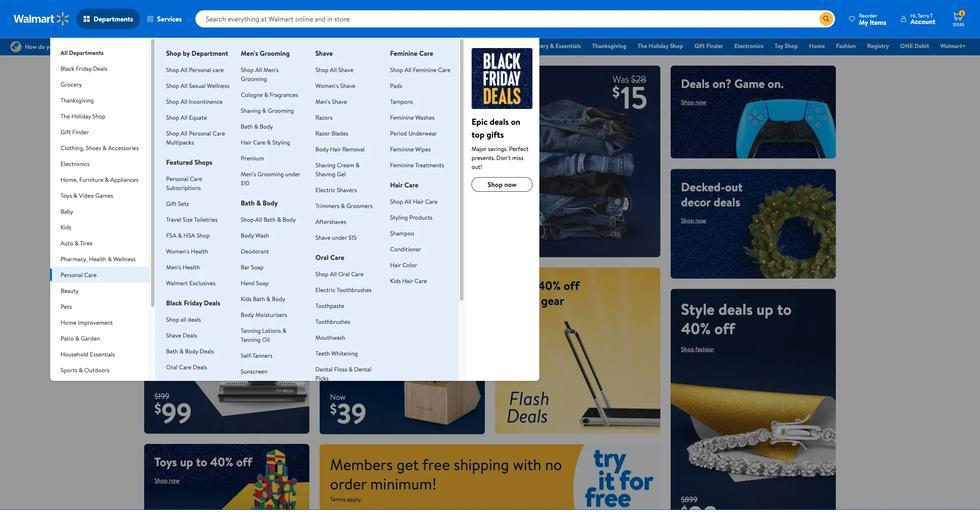 Task type: locate. For each thing, give the bounding box(es) containing it.
now
[[696, 98, 707, 106], [169, 113, 180, 121], [505, 180, 517, 189], [696, 216, 707, 225], [352, 236, 363, 244], [169, 261, 180, 269], [345, 300, 355, 308], [169, 477, 180, 485]]

walmart exclusives link
[[166, 279, 216, 287]]

all inside shop all personal care multipacks
[[181, 129, 188, 137]]

hair down razor blades
[[330, 145, 341, 153]]

feminine for feminine care
[[390, 49, 418, 58]]

2 vertical spatial friday
[[184, 298, 202, 308]]

kids for bath & body
[[241, 295, 252, 303]]

0 horizontal spatial oral
[[166, 363, 178, 371]]

toys for toys & video games
[[61, 191, 72, 200]]

shop now for toys up to 40% off
[[155, 477, 180, 485]]

$ for 39
[[330, 400, 337, 419]]

1 horizontal spatial grocery
[[528, 42, 549, 50]]

all for shop all men's grooming
[[255, 65, 262, 74]]

1 vertical spatial grocery
[[61, 80, 82, 88]]

1 dental from the left
[[316, 365, 333, 374]]

gift finder up on?
[[695, 42, 724, 50]]

perfect
[[509, 144, 529, 153]]

0 vertical spatial women's
[[316, 81, 339, 90]]

under
[[285, 170, 300, 178], [332, 233, 347, 242]]

deals for epic deals on top gifts major savings. perfect presents. don't miss out!
[[490, 115, 509, 128]]

under left $15
[[332, 233, 347, 242]]

0 vertical spatial shaving
[[241, 106, 261, 115]]

1 horizontal spatial dental
[[354, 365, 372, 374]]

walmart exclusives
[[166, 279, 216, 287]]

get
[[397, 454, 419, 475]]

pharmacy, health & wellness button
[[50, 251, 149, 267]]

personal care
[[61, 271, 97, 279]]

women's up men's health link
[[166, 247, 190, 255]]

0 vertical spatial black
[[469, 42, 483, 50]]

black friday deals down search search field
[[469, 42, 517, 50]]

departments inside dropdown button
[[94, 14, 133, 24]]

all for shop all bath & body
[[255, 215, 262, 224]]

finder inside dropdown button
[[72, 128, 89, 136]]

1 vertical spatial black friday deals
[[61, 64, 107, 73]]

all for shop all sexual wellness
[[181, 81, 188, 90]]

miss
[[513, 153, 524, 162]]

wellness for shop all sexual wellness
[[207, 81, 230, 90]]

0 horizontal spatial $
[[155, 399, 161, 418]]

home inside dropdown button
[[61, 318, 76, 327]]

gift finder link
[[691, 41, 727, 50]]

up to 40% off sports gear
[[506, 277, 580, 309]]

personal down equate
[[189, 129, 211, 137]]

home deals are served
[[330, 277, 448, 294]]

featured shops
[[166, 158, 213, 167]]

fashion
[[837, 42, 856, 50]]

shop now for save big!
[[337, 236, 363, 244]]

1 vertical spatial tanning
[[241, 336, 261, 344]]

shop now for deals on? game on.
[[681, 98, 707, 106]]

thanksgiving for thanksgiving dropdown button
[[61, 96, 94, 104]]

grocery for grocery
[[61, 80, 82, 88]]

aftershaves
[[316, 217, 346, 226]]

dental right floss at the left bottom
[[354, 365, 372, 374]]

all left equate
[[181, 113, 188, 122]]

grooming right 'men's'
[[258, 170, 284, 178]]

feminine down period
[[390, 145, 414, 153]]

0 horizontal spatial under
[[285, 170, 300, 178]]

1 vertical spatial gift
[[61, 128, 71, 136]]

1 horizontal spatial gift finder
[[695, 42, 724, 50]]

all for shop all hair care
[[405, 197, 412, 206]]

personal inside dropdown button
[[61, 271, 83, 279]]

women's for women's shave
[[316, 81, 339, 90]]

to inside style deals up to 40% off
[[778, 298, 792, 320]]

styling products
[[390, 213, 433, 222]]

shop all feminine care
[[390, 65, 451, 74]]

soap right hand
[[256, 279, 269, 287]]

1 vertical spatial shaving
[[316, 161, 336, 169]]

black friday deals link
[[465, 41, 521, 50]]

0 vertical spatial under
[[285, 170, 300, 178]]

shampoo
[[390, 229, 415, 237]]

shaving left cream
[[316, 161, 336, 169]]

black for black friday deals dropdown button
[[61, 64, 74, 73]]

bath
[[241, 122, 253, 131], [241, 198, 255, 208], [264, 215, 276, 224], [253, 295, 265, 303], [166, 347, 178, 356]]

1 vertical spatial electronics
[[61, 160, 90, 168]]

40% inside style deals up to 40% off
[[681, 318, 711, 339]]

all inside all departments link
[[61, 48, 68, 57]]

personal up subscriptions at the top of the page
[[166, 175, 188, 183]]

wellness for pharmacy, health & wellness
[[113, 255, 136, 263]]

0 horizontal spatial black friday deals
[[61, 64, 107, 73]]

2 vertical spatial up
[[180, 454, 193, 471]]

2 vertical spatial black friday deals
[[166, 298, 220, 308]]

all up shop all equate link
[[181, 97, 188, 106]]

all inside shop all men's grooming
[[255, 65, 262, 74]]

men's for men's health
[[166, 263, 181, 271]]

gift finder inside dropdown button
[[61, 128, 89, 136]]

2 horizontal spatial black friday deals
[[469, 42, 517, 50]]

now
[[330, 392, 346, 402]]

0 vertical spatial oral
[[316, 253, 329, 262]]

essentials down patio & garden dropdown button
[[90, 350, 115, 359]]

0 vertical spatial the holiday shop
[[638, 42, 683, 50]]

$ inside $199 $ 99
[[155, 399, 161, 418]]

tanning left "oil"
[[241, 336, 261, 344]]

gift inside gift finder dropdown button
[[61, 128, 71, 136]]

home for home improvement
[[61, 318, 76, 327]]

gear
[[541, 292, 565, 309]]

shave up women's shave at the left of page
[[338, 65, 354, 74]]

all up multipacks
[[181, 129, 188, 137]]

all up huge
[[255, 65, 262, 74]]

& inside dropdown button
[[79, 366, 83, 374]]

men's up razors
[[316, 97, 331, 106]]

personal
[[189, 65, 211, 74], [189, 129, 211, 137], [166, 175, 188, 183], [61, 271, 83, 279]]

epic deals on top gifts major savings. perfect presents. don't miss out!
[[472, 115, 529, 171]]

2 horizontal spatial up
[[757, 298, 774, 320]]

now for deals on? game on.
[[696, 98, 707, 106]]

0 horizontal spatial gift
[[61, 128, 71, 136]]

wellness inside pharmacy, health & wellness dropdown button
[[113, 255, 136, 263]]

0 horizontal spatial wellness
[[113, 255, 136, 263]]

2 vertical spatial black
[[166, 298, 182, 308]]

shop all incontinence link
[[166, 97, 223, 106]]

1 vertical spatial thanksgiving
[[61, 96, 94, 104]]

grooming inside shop all men's grooming
[[241, 74, 267, 83]]

hi, terry t account
[[911, 12, 936, 26]]

to
[[175, 214, 190, 236], [524, 277, 535, 294], [778, 298, 792, 320], [196, 454, 207, 471]]

0 vertical spatial sexual
[[189, 81, 206, 90]]

men's inside shop all men's grooming
[[264, 65, 279, 74]]

deals down exclusives
[[204, 298, 220, 308]]

up inside home deals up to 30% off
[[155, 214, 172, 236]]

1 vertical spatial soap
[[256, 279, 269, 287]]

men's for men's grooming
[[241, 49, 258, 58]]

huge
[[239, 75, 265, 92]]

friday inside dropdown button
[[76, 64, 92, 73]]

department
[[192, 49, 228, 58]]

shop now link for home deals up to 30% off
[[155, 261, 180, 269]]

finder left the electronics link
[[707, 42, 724, 50]]

members
[[330, 454, 393, 475]]

improvement
[[78, 318, 113, 327]]

deals up bath & body deals
[[183, 331, 197, 340]]

0 vertical spatial departments
[[94, 14, 133, 24]]

black friday deals down all departments
[[61, 64, 107, 73]]

black friday deals inside dropdown button
[[61, 64, 107, 73]]

body wash link
[[241, 231, 269, 240]]

groomers
[[347, 202, 373, 210]]

electronics down clothing,
[[61, 160, 90, 168]]

0 vertical spatial 40%
[[538, 277, 561, 294]]

gift left sets
[[166, 199, 176, 208]]

0 vertical spatial up
[[155, 214, 172, 236]]

0 horizontal spatial kids
[[61, 223, 71, 231]]

sexual down shop all personal care link on the top of page
[[189, 81, 206, 90]]

oral up electric toothbrushes
[[338, 270, 350, 278]]

decor
[[85, 382, 101, 390]]

deals down walmart site-wide search field
[[502, 42, 517, 50]]

razors link
[[316, 113, 333, 122]]

0 vertical spatial grocery
[[528, 42, 549, 50]]

0 vertical spatial wellness
[[207, 81, 230, 90]]

1 vertical spatial black
[[61, 64, 74, 73]]

all down 'oral care'
[[330, 270, 337, 278]]

finder for gift finder dropdown button
[[72, 128, 89, 136]]

soap for bar soap
[[251, 263, 264, 271]]

hair up the premium
[[241, 138, 252, 146]]

search icon image
[[823, 15, 830, 22]]

friday up the shop all deals link
[[184, 298, 202, 308]]

deals left on?
[[681, 75, 710, 92]]

kids down hair color
[[390, 277, 401, 285]]

feminine down feminine wipes link
[[390, 161, 414, 169]]

teeth whitening link
[[316, 349, 358, 358]]

kids down hand
[[241, 295, 252, 303]]

grocery & essentials link
[[524, 41, 585, 50]]

oral
[[316, 253, 329, 262], [338, 270, 350, 278], [166, 363, 178, 371]]

1 vertical spatial the holiday shop
[[61, 112, 105, 120]]

0 horizontal spatial thanksgiving
[[61, 96, 94, 104]]

high
[[155, 75, 180, 92]]

shop now for high tech gifts, huge savings
[[155, 113, 180, 121]]

electric up toothpaste
[[316, 286, 336, 294]]

2 vertical spatial wellness
[[184, 379, 207, 387]]

1 vertical spatial toys
[[155, 454, 177, 471]]

0 vertical spatial essentials
[[556, 42, 581, 50]]

shave under $15
[[316, 233, 357, 242]]

gift inside gift finder link
[[695, 42, 705, 50]]

electric for electric shavers
[[316, 186, 336, 194]]

featured
[[166, 158, 193, 167]]

top
[[472, 128, 485, 140]]

picks
[[316, 374, 329, 383]]

1 vertical spatial 40%
[[681, 318, 711, 339]]

2 horizontal spatial kids
[[390, 277, 401, 285]]

now for toys up to 40% off
[[169, 477, 180, 485]]

electronics for the electronics link
[[735, 42, 764, 50]]

toothpaste link
[[316, 302, 344, 310]]

all up women's shave at the left of page
[[330, 65, 337, 74]]

all down feminine care
[[405, 65, 412, 74]]

0 horizontal spatial toys
[[61, 191, 72, 200]]

up inside style deals up to 40% off
[[757, 298, 774, 320]]

minimum!
[[370, 473, 437, 495]]

Walmart Site-Wide search field
[[196, 10, 835, 27]]

bath & body up hair care & styling link
[[241, 122, 273, 131]]

men's up shop all men's grooming link
[[241, 49, 258, 58]]

black inside dropdown button
[[61, 64, 74, 73]]

1 horizontal spatial holiday
[[649, 42, 669, 50]]

reorder
[[859, 12, 878, 19]]

deals inside home deals up to 30% off
[[199, 195, 233, 217]]

electric up trimmers
[[316, 186, 336, 194]]

deals inside epic deals on top gifts major savings. perfect presents. don't miss out!
[[490, 115, 509, 128]]

0 vertical spatial electronics
[[735, 42, 764, 50]]

holiday inside dropdown button
[[71, 112, 91, 120]]

all up black friday deals dropdown button
[[61, 48, 68, 57]]

1 vertical spatial up
[[757, 298, 774, 320]]

health down auto & tires dropdown button at the left of the page
[[89, 255, 106, 263]]

friday for black friday deals dropdown button
[[76, 64, 92, 73]]

off
[[155, 234, 175, 255], [564, 277, 580, 294], [715, 318, 735, 339], [236, 454, 252, 471]]

patio & garden button
[[50, 331, 149, 346]]

toothbrushes down 'shop all oral care'
[[337, 286, 372, 294]]

feminine for feminine wipes
[[390, 145, 414, 153]]

all down by
[[181, 65, 188, 74]]

home inside home deals up to 30% off
[[155, 195, 195, 217]]

$899
[[681, 494, 698, 505]]

0 vertical spatial thanksgiving
[[593, 42, 627, 50]]

0 horizontal spatial electronics
[[61, 160, 90, 168]]

seasonal decor & party supplies button
[[50, 378, 149, 403]]

finder up clothing,
[[72, 128, 89, 136]]

off inside style deals up to 40% off
[[715, 318, 735, 339]]

sexual up $199
[[166, 379, 183, 387]]

0 horizontal spatial dental
[[316, 365, 333, 374]]

feminine down tampons link
[[390, 113, 414, 122]]

0 horizontal spatial the
[[61, 112, 70, 120]]

men's grooming under $10
[[241, 170, 300, 187]]

2 dental from the left
[[354, 365, 372, 374]]

men's
[[241, 49, 258, 58], [264, 65, 279, 74], [316, 97, 331, 106], [166, 263, 181, 271]]

the holiday shop button
[[50, 108, 149, 124]]

the inside dropdown button
[[61, 112, 70, 120]]

friday down search search field
[[485, 42, 501, 50]]

women's shave
[[316, 81, 356, 90]]

gift
[[695, 42, 705, 50], [61, 128, 71, 136], [166, 199, 176, 208]]

walmart image
[[14, 12, 70, 26]]

appliances
[[110, 175, 138, 184]]

now for save big!
[[352, 236, 363, 244]]

deals up the 'grocery' dropdown button at the left
[[93, 64, 107, 73]]

$ inside now $ 39
[[330, 400, 337, 419]]

women's up men's shave link
[[316, 81, 339, 90]]

1 horizontal spatial electronics
[[735, 42, 764, 50]]

shop now link for home deals are served
[[330, 300, 355, 308]]

major
[[472, 144, 487, 153]]

2 vertical spatial gift
[[166, 199, 176, 208]]

Search search field
[[196, 10, 835, 27]]

toothbrushes
[[337, 286, 372, 294], [316, 318, 350, 326]]

0 horizontal spatial grocery
[[61, 80, 82, 88]]

toothbrushes up "mouthwash" link
[[316, 318, 350, 326]]

grooming up cologne
[[241, 74, 267, 83]]

self-
[[241, 351, 253, 360]]

kids bath & body link
[[241, 295, 285, 303]]

home improvement
[[61, 318, 113, 327]]

0 horizontal spatial black
[[61, 64, 74, 73]]

1 horizontal spatial black friday deals
[[166, 298, 220, 308]]

wellness down oral care deals link
[[184, 379, 207, 387]]

shaving
[[241, 106, 261, 115], [316, 161, 336, 169], [316, 170, 336, 178]]

the for the holiday shop link in the top of the page
[[638, 42, 648, 50]]

shave deals
[[166, 331, 197, 340]]

friday for black friday deals link
[[485, 42, 501, 50]]

0 vertical spatial tanning
[[241, 327, 261, 335]]

styling down bath & body link
[[273, 138, 290, 146]]

2 vertical spatial kids
[[241, 295, 252, 303]]

shop all bath & body link
[[241, 215, 296, 224]]

2 horizontal spatial black
[[469, 42, 483, 50]]

1 vertical spatial bath & body
[[241, 198, 278, 208]]

feminine down feminine care
[[413, 65, 437, 74]]

electric
[[316, 186, 336, 194], [316, 286, 336, 294]]

black friday deals for black friday deals link
[[469, 42, 517, 50]]

oral down bath & body deals
[[166, 363, 178, 371]]

1 vertical spatial kids
[[390, 277, 401, 285]]

2 electric from the top
[[316, 286, 336, 294]]

now for home deals up to 30% off
[[169, 261, 180, 269]]

0 horizontal spatial sexual
[[166, 379, 183, 387]]

holiday for the holiday shop dropdown button
[[71, 112, 91, 120]]

electric for electric toothbrushes
[[316, 286, 336, 294]]

shave under $15 link
[[316, 233, 357, 242]]

the up clothing,
[[61, 112, 70, 120]]

gift finder for gift finder dropdown button
[[61, 128, 89, 136]]

deals inside style deals up to 40% off
[[719, 298, 753, 320]]

oral care
[[316, 253, 345, 262]]

all for shop all personal care multipacks
[[181, 129, 188, 137]]

wellness down auto & tires dropdown button at the left of the page
[[113, 255, 136, 263]]

men's up 'walmart'
[[166, 263, 181, 271]]

shop all men's grooming link
[[241, 65, 279, 83]]

my
[[859, 17, 869, 27]]

shop inside shop all personal care multipacks
[[166, 129, 179, 137]]

0 horizontal spatial 40%
[[210, 454, 233, 471]]

personal care button
[[50, 267, 149, 283]]

1 vertical spatial electric
[[316, 286, 336, 294]]

the holiday shop inside dropdown button
[[61, 112, 105, 120]]

0 vertical spatial gift
[[695, 42, 705, 50]]

shave down shop all shave link
[[340, 81, 356, 90]]

0 horizontal spatial the holiday shop
[[61, 112, 105, 120]]

1 horizontal spatial thanksgiving
[[593, 42, 627, 50]]

styling up shampoo link
[[390, 213, 408, 222]]

1 vertical spatial gift finder
[[61, 128, 89, 136]]

&
[[550, 42, 554, 50], [264, 90, 268, 99], [262, 106, 266, 115], [254, 122, 258, 131], [267, 138, 271, 146], [103, 144, 107, 152], [356, 161, 360, 169], [105, 175, 109, 184], [73, 191, 77, 200], [256, 198, 261, 208], [341, 202, 345, 210], [277, 215, 281, 224], [178, 231, 182, 240], [75, 239, 79, 247], [108, 255, 112, 263], [267, 295, 271, 303], [283, 327, 287, 335], [75, 334, 79, 343], [180, 347, 184, 356], [349, 365, 353, 374], [79, 366, 83, 374], [102, 382, 106, 390]]

oral up shop all oral care link
[[316, 253, 329, 262]]

& inside shaving cream & shaving gel
[[356, 161, 360, 169]]

period underwear
[[390, 129, 437, 137]]

kids up auto
[[61, 223, 71, 231]]

shop now for decked-out decor deals
[[681, 216, 707, 225]]

electronics left toy
[[735, 42, 764, 50]]

0 vertical spatial finder
[[707, 42, 724, 50]]

care inside shop all personal care multipacks
[[213, 129, 225, 137]]

dental up picks on the left of page
[[316, 365, 333, 374]]

clothing, shoes & accessories button
[[50, 140, 149, 156]]

gift up clothing,
[[61, 128, 71, 136]]

0 vertical spatial gift finder
[[695, 42, 724, 50]]

gift sets link
[[166, 199, 189, 208]]

& inside seasonal decor & party supplies
[[102, 382, 106, 390]]

to inside up to 40% off sports gear
[[524, 277, 535, 294]]

1 horizontal spatial $
[[330, 400, 337, 419]]

1 horizontal spatial the holiday shop
[[638, 42, 683, 50]]

1 vertical spatial styling
[[390, 213, 408, 222]]

men's down men's grooming
[[264, 65, 279, 74]]

wellness down care
[[207, 81, 230, 90]]

1 horizontal spatial oral
[[316, 253, 329, 262]]

body wash
[[241, 231, 269, 240]]

1 vertical spatial oral
[[338, 270, 350, 278]]

health inside dropdown button
[[89, 255, 106, 263]]

bath & body up shop all bath & body
[[241, 198, 278, 208]]

all up savings at the top
[[181, 81, 188, 90]]

0 vertical spatial holiday
[[649, 42, 669, 50]]

registry
[[868, 42, 890, 50]]

2 horizontal spatial friday
[[485, 42, 501, 50]]

tanning down body moisturizers link
[[241, 327, 261, 335]]

2 horizontal spatial gift
[[695, 42, 705, 50]]

1 vertical spatial wellness
[[113, 255, 136, 263]]

2 vertical spatial 40%
[[210, 454, 233, 471]]

out
[[726, 178, 743, 195]]

health up walmart exclusives "link" in the bottom left of the page
[[183, 263, 200, 271]]

toys inside "dropdown button"
[[61, 191, 72, 200]]

toothbrushes link
[[316, 318, 350, 326]]

0 horizontal spatial finder
[[72, 128, 89, 136]]

personal inside personal care subscriptions
[[166, 175, 188, 183]]

shaving for shaving & grooming
[[241, 106, 261, 115]]

decked-
[[681, 178, 726, 195]]

gift finder up clothing,
[[61, 128, 89, 136]]

1 horizontal spatial black
[[166, 298, 182, 308]]

2 vertical spatial shaving
[[316, 170, 336, 178]]

1 vertical spatial essentials
[[90, 350, 115, 359]]

care inside dropdown button
[[84, 271, 97, 279]]

electric shavers link
[[316, 186, 357, 194]]

hand soap
[[241, 279, 269, 287]]

health for pharmacy,
[[89, 255, 106, 263]]

grooming up shop all men's grooming
[[260, 49, 290, 58]]

0 horizontal spatial women's
[[166, 247, 190, 255]]

friday down all departments
[[76, 64, 92, 73]]

essentials left thanksgiving link
[[556, 42, 581, 50]]

fashion link
[[833, 41, 860, 50]]

departments up black friday deals dropdown button
[[69, 48, 104, 57]]

0 vertical spatial black friday deals
[[469, 42, 517, 50]]

0 horizontal spatial essentials
[[90, 350, 115, 359]]

soap right 'bar'
[[251, 263, 264, 271]]

toys & video games button
[[50, 188, 149, 204]]

grocery inside dropdown button
[[61, 80, 82, 88]]

health down hsa
[[191, 247, 208, 255]]

1 vertical spatial holiday
[[71, 112, 91, 120]]

underwear
[[409, 129, 437, 137]]

all up the styling products on the left top
[[405, 197, 412, 206]]

one debit link
[[897, 41, 934, 50]]

shaving down cologne
[[241, 106, 261, 115]]

electronics inside "dropdown button"
[[61, 160, 90, 168]]

grocery down black friday deals dropdown button
[[61, 80, 82, 88]]

0 vertical spatial friday
[[485, 42, 501, 50]]

0 vertical spatial bath & body
[[241, 122, 273, 131]]

all up the wash
[[255, 215, 262, 224]]

1 electric from the top
[[316, 186, 336, 194]]

thanksgiving
[[593, 42, 627, 50], [61, 96, 94, 104]]

thanksgiving inside dropdown button
[[61, 96, 94, 104]]

1 horizontal spatial kids
[[241, 295, 252, 303]]



Task type: vqa. For each thing, say whether or not it's contained in the screenshot.
 image
no



Task type: describe. For each thing, give the bounding box(es) containing it.
home for home deals are served
[[330, 277, 362, 294]]

terms
[[330, 496, 346, 504]]

the holiday shop for the holiday shop dropdown button
[[61, 112, 105, 120]]

toys for toys up to 40% off
[[155, 454, 177, 471]]

home for home
[[810, 42, 825, 50]]

shave down women's shave link
[[332, 97, 347, 106]]

bath & body deals link
[[166, 347, 214, 356]]

thanksgiving for thanksgiving link
[[593, 42, 627, 50]]

the for the holiday shop dropdown button
[[61, 112, 70, 120]]

men's for men's shave
[[316, 97, 331, 106]]

the holiday shop for the holiday shop link in the top of the page
[[638, 42, 683, 50]]

subscriptions
[[166, 184, 201, 192]]

1 horizontal spatial wellness
[[184, 379, 207, 387]]

shaving & grooming link
[[241, 106, 294, 115]]

feminine for feminine washes
[[390, 113, 414, 122]]

shop inside dropdown button
[[92, 112, 105, 120]]

self-tanners link
[[241, 351, 273, 360]]

all for shop all feminine care
[[405, 65, 412, 74]]

health for men's
[[183, 263, 200, 271]]

shop inside shop all men's grooming
[[241, 65, 254, 74]]

shop all hair care
[[390, 197, 438, 206]]

off inside up to 40% off sports gear
[[564, 277, 580, 294]]

cologne & fragrances link
[[241, 90, 298, 99]]

bath up the wash
[[264, 215, 276, 224]]

personal care image
[[472, 48, 533, 109]]

toy shop link
[[771, 41, 802, 50]]

all for shop all incontinence
[[181, 97, 188, 106]]

gifts,
[[209, 75, 237, 92]]

no
[[545, 454, 562, 475]]

oral for oral care deals
[[166, 363, 178, 371]]

now dollar 39 null group
[[320, 392, 367, 435]]

2 tanning from the top
[[241, 336, 261, 344]]

hair up shop all hair care 'link'
[[390, 180, 403, 190]]

shop all men's grooming
[[241, 65, 279, 83]]

personal care subscriptions link
[[166, 175, 202, 192]]

cologne
[[241, 90, 263, 99]]

deals for style deals up to 40% off
[[719, 298, 753, 320]]

up for home deals up to 30% off
[[155, 214, 172, 236]]

soap for hand soap
[[256, 279, 269, 287]]

shop all sexual wellness
[[166, 81, 230, 90]]

bath down "shave deals" link
[[166, 347, 178, 356]]

with
[[513, 454, 542, 475]]

all for shop all shave
[[330, 65, 337, 74]]

shop all feminine care link
[[390, 65, 451, 74]]

video
[[79, 191, 94, 200]]

essentials inside dropdown button
[[90, 350, 115, 359]]

shop all equate
[[166, 113, 207, 122]]

grooming inside men's grooming under $10
[[258, 170, 284, 178]]

shaving for shaving cream & shaving gel
[[316, 161, 336, 169]]

household essentials
[[61, 350, 115, 359]]

& inside "dropdown button"
[[73, 191, 77, 200]]

now for home deals are served
[[345, 300, 355, 308]]

gift finder for gift finder link
[[695, 42, 724, 50]]

body moisturizers link
[[241, 311, 287, 319]]

tanners
[[253, 351, 273, 360]]

holiday for the holiday shop link in the top of the page
[[649, 42, 669, 50]]

1 vertical spatial under
[[332, 233, 347, 242]]

gift for gift finder link
[[695, 42, 705, 50]]

1 bath & body from the top
[[241, 122, 273, 131]]

size
[[183, 215, 193, 224]]

kids inside dropdown button
[[61, 223, 71, 231]]

teeth
[[316, 349, 330, 358]]

deals for home deals are served
[[365, 277, 391, 294]]

3
[[961, 10, 964, 17]]

grooming down fragrances
[[268, 106, 294, 115]]

trimmers & groomers link
[[316, 202, 373, 210]]

now for high tech gifts, huge savings
[[169, 113, 180, 121]]

under inside men's grooming under $10
[[285, 170, 300, 178]]

shave down aftershaves link
[[316, 233, 331, 242]]

big!
[[392, 187, 436, 225]]

shop by department
[[166, 49, 228, 58]]

deals inside dropdown button
[[93, 64, 107, 73]]

oral for oral care
[[316, 253, 329, 262]]

kids for hair care
[[390, 277, 401, 285]]

tampons link
[[390, 97, 413, 106]]

deals on? game on.
[[681, 75, 784, 92]]

personal up tech
[[189, 65, 211, 74]]

gift for gift finder dropdown button
[[61, 128, 71, 136]]

removal
[[343, 145, 365, 153]]

electronics for electronics "dropdown button"
[[61, 160, 90, 168]]

bath up hair care & styling link
[[241, 122, 253, 131]]

was dollar $899, now dollar 99 group
[[671, 494, 719, 511]]

bar soap
[[241, 263, 264, 271]]

1 vertical spatial departments
[[69, 48, 104, 57]]

hair down color
[[402, 277, 413, 285]]

sets
[[178, 199, 189, 208]]

high tech gifts, huge savings
[[155, 75, 265, 107]]

1 horizontal spatial essentials
[[556, 42, 581, 50]]

deodorant
[[241, 247, 269, 255]]

premium
[[241, 154, 264, 162]]

conditioner
[[390, 245, 422, 253]]

1 tanning from the top
[[241, 327, 261, 335]]

shop all oral care
[[316, 270, 364, 278]]

oral care deals link
[[166, 363, 207, 371]]

auto & tires
[[61, 239, 92, 247]]

shop now link for deals on? game on.
[[681, 98, 707, 106]]

epic
[[472, 115, 488, 128]]

black friday deals for black friday deals dropdown button
[[61, 64, 107, 73]]

women's shave link
[[316, 81, 356, 90]]

party
[[107, 382, 121, 390]]

finder for gift finder link
[[707, 42, 724, 50]]

now for decked-out decor deals
[[696, 216, 707, 225]]

shipping
[[454, 454, 509, 475]]

dental floss & dental picks
[[316, 365, 372, 383]]

home link
[[806, 41, 829, 50]]

shop now link for decked-out decor deals
[[681, 216, 707, 225]]

1 horizontal spatial styling
[[390, 213, 408, 222]]

1 vertical spatial toothbrushes
[[316, 318, 350, 326]]

gift for gift sets link
[[166, 199, 176, 208]]

$ for 99
[[155, 399, 161, 418]]

hair color link
[[390, 261, 417, 269]]

2 bath & body from the top
[[241, 198, 278, 208]]

up for style deals up to 40% off
[[757, 298, 774, 320]]

0 vertical spatial toothbrushes
[[337, 286, 372, 294]]

feminine for feminine treatments
[[390, 161, 414, 169]]

deals up sexual wellness deals
[[193, 363, 207, 371]]

clothing,
[[61, 144, 84, 152]]

seasonal decor & party supplies
[[61, 382, 121, 399]]

all departments
[[61, 48, 104, 57]]

$10.93
[[954, 21, 965, 27]]

on?
[[713, 75, 732, 92]]

& inside dental floss & dental picks
[[349, 365, 353, 374]]

$199
[[155, 391, 169, 402]]

styling products link
[[390, 213, 433, 222]]

feminine wipes
[[390, 145, 431, 153]]

hand soap link
[[241, 279, 269, 287]]

electronics link
[[731, 41, 768, 50]]

hsa
[[184, 231, 195, 240]]

hair left color
[[390, 261, 401, 269]]

personal inside shop all personal care multipacks
[[189, 129, 211, 137]]

supplies
[[61, 391, 82, 399]]

home improvement button
[[50, 315, 149, 331]]

wash
[[256, 231, 269, 240]]

pads
[[390, 81, 402, 90]]

39
[[337, 394, 367, 433]]

kids bath & body
[[241, 295, 285, 303]]

household essentials button
[[50, 346, 149, 362]]

health for women's
[[191, 247, 208, 255]]

black for black friday deals link
[[469, 42, 483, 50]]

oral care deals
[[166, 363, 207, 371]]

shaving & grooming
[[241, 106, 294, 115]]

deals for home deals up to 30% off
[[199, 195, 233, 217]]

2 horizontal spatial oral
[[338, 270, 350, 278]]

men's shave link
[[316, 97, 347, 106]]

sports & outdoors button
[[50, 362, 149, 378]]

shop now link for toys up to 40% off
[[155, 477, 180, 485]]

& inside tanning lotions & tanning oil
[[283, 327, 287, 335]]

shop now for home deals are served
[[330, 300, 355, 308]]

hi,
[[911, 12, 917, 19]]

one
[[901, 42, 914, 50]]

off inside home deals up to 30% off
[[155, 234, 175, 255]]

walmart+
[[941, 42, 966, 50]]

incontinence
[[189, 97, 223, 106]]

household
[[61, 350, 88, 359]]

all for shop all personal care
[[181, 65, 188, 74]]

was dollar $199, now dollar 99 group
[[144, 391, 192, 434]]

hair up products
[[413, 197, 424, 206]]

all for shop all equate
[[181, 113, 188, 122]]

deals inside decked-out decor deals
[[714, 193, 741, 210]]

feminine washes link
[[390, 113, 435, 122]]

home for home deals up to 30% off
[[155, 195, 195, 217]]

deals up oral care deals link
[[200, 347, 214, 356]]

decor
[[681, 193, 711, 210]]

game
[[735, 75, 765, 92]]

shop now link for high tech gifts, huge savings
[[155, 113, 180, 121]]

shop fashion
[[681, 345, 715, 353]]

all for shop all oral care
[[330, 270, 337, 278]]

bath down $10
[[241, 198, 255, 208]]

to inside home deals up to 30% off
[[175, 214, 190, 236]]

walmart+ link
[[937, 41, 970, 50]]

grocery for grocery & essentials
[[528, 42, 549, 50]]

travel size toiletries
[[166, 215, 218, 224]]

shop now for home deals up to 30% off
[[155, 261, 180, 269]]

electronics button
[[50, 156, 149, 172]]

40% inside up to 40% off sports gear
[[538, 277, 561, 294]]

shave down all
[[166, 331, 181, 340]]

bath down hand soap
[[253, 295, 265, 303]]

care inside personal care subscriptions
[[190, 175, 202, 183]]

shop all shave link
[[316, 65, 354, 74]]

auto & tires button
[[50, 235, 149, 251]]

shaving cream & shaving gel
[[316, 161, 360, 178]]

pets
[[61, 302, 72, 311]]

deals down bath & body deals link
[[208, 379, 222, 387]]

electric toothbrushes
[[316, 286, 372, 294]]

0 horizontal spatial styling
[[273, 138, 290, 146]]

gel
[[337, 170, 346, 178]]

women's for women's health
[[166, 247, 190, 255]]

shave up shop all shave
[[316, 49, 333, 58]]

shop now link for save big!
[[330, 233, 369, 247]]

grocery button
[[50, 76, 149, 92]]

1 vertical spatial sexual
[[166, 379, 183, 387]]



